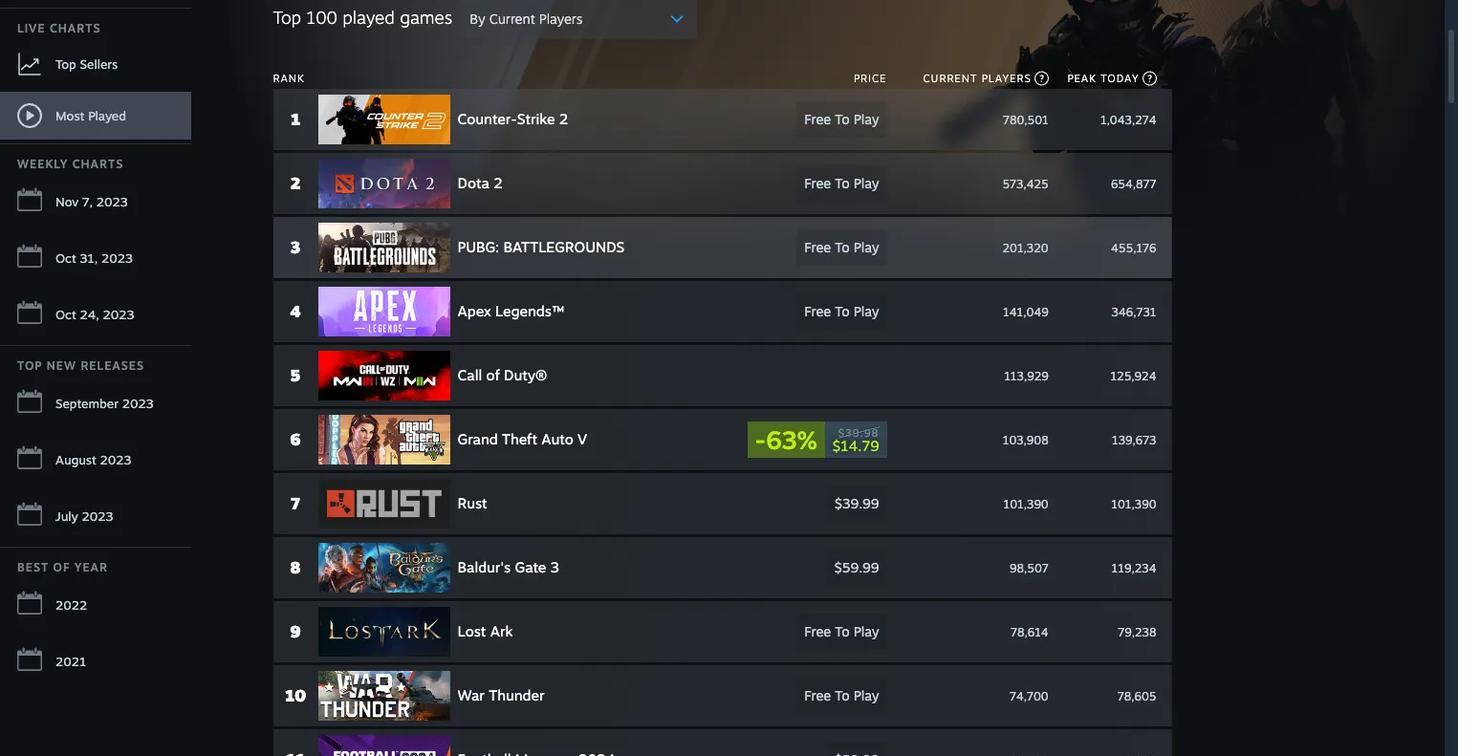 Task type: vqa. For each thing, say whether or not it's contained in the screenshot.


Task type: locate. For each thing, give the bounding box(es) containing it.
1 101,390 from the left
[[1004, 497, 1049, 511]]

$39.98 $14.79
[[833, 426, 880, 455]]

top left the sellers on the top
[[55, 56, 76, 71]]

6 free to play from the top
[[805, 688, 880, 704]]

0 horizontal spatial of
[[53, 561, 70, 575]]

1 vertical spatial oct
[[55, 307, 76, 322]]

duty®
[[504, 366, 547, 385]]

0 vertical spatial players
[[539, 11, 583, 27]]

1 vertical spatial 3
[[551, 559, 559, 577]]

1,043,274
[[1101, 112, 1157, 127]]

2021 link
[[0, 636, 191, 689]]

of
[[486, 366, 500, 385], [53, 561, 70, 575]]

5 play from the top
[[854, 624, 880, 640]]

2022
[[55, 598, 87, 613]]

oct for oct 31, 2023
[[55, 251, 76, 266]]

24,
[[80, 307, 99, 322]]

current right the price
[[923, 72, 978, 85]]

to for 2
[[835, 175, 850, 191]]

2 horizontal spatial 2
[[559, 110, 569, 128]]

2 right dota
[[494, 174, 503, 192]]

5 to from the top
[[835, 624, 850, 640]]

legends™
[[495, 302, 564, 320]]

1 vertical spatial of
[[53, 561, 70, 575]]

0 vertical spatial charts
[[50, 21, 101, 35]]

1 vertical spatial players
[[982, 72, 1032, 85]]

to for 4
[[835, 303, 850, 319]]

most played
[[55, 108, 126, 123]]

7,
[[82, 194, 93, 209]]

0 horizontal spatial 101,390
[[1004, 497, 1049, 511]]

free to play for 10
[[805, 688, 880, 704]]

$14.79
[[833, 437, 880, 455]]

v
[[578, 430, 587, 449]]

31,
[[80, 251, 98, 266]]

6 play from the top
[[854, 688, 880, 704]]

3 right gate at the left bottom of the page
[[551, 559, 559, 577]]

nov 7, 2023
[[55, 194, 128, 209]]

free to play for 9
[[805, 624, 880, 640]]

to for 3
[[835, 239, 850, 255]]

free to play
[[805, 111, 880, 127], [805, 175, 880, 191], [805, 239, 880, 255], [805, 303, 880, 319], [805, 624, 880, 640], [805, 688, 880, 704]]

0 vertical spatial oct
[[55, 251, 76, 266]]

0 vertical spatial top
[[273, 7, 301, 28]]

0 horizontal spatial 3
[[291, 237, 301, 257]]

98,507
[[1010, 561, 1049, 575]]

3 up 4
[[291, 237, 301, 257]]

3 free to play from the top
[[805, 239, 880, 255]]

1 horizontal spatial 101,390
[[1112, 497, 1157, 511]]

1 free from the top
[[805, 111, 832, 127]]

counter-strike 2
[[458, 110, 569, 128]]

0 horizontal spatial players
[[539, 11, 583, 27]]

play
[[854, 111, 880, 127], [854, 175, 880, 191], [854, 239, 880, 255], [854, 303, 880, 319], [854, 624, 880, 640], [854, 688, 880, 704]]

peak
[[1068, 72, 1097, 85]]

played
[[343, 7, 395, 28]]

1 vertical spatial top
[[55, 56, 76, 71]]

free to play for 4
[[805, 303, 880, 319]]

2 to from the top
[[835, 175, 850, 191]]

1 vertical spatial charts
[[72, 157, 124, 171]]

3 to from the top
[[835, 239, 850, 255]]

573,425
[[1003, 176, 1049, 191]]

1 play from the top
[[854, 111, 880, 127]]

101,390 down 103,908
[[1004, 497, 1049, 511]]

counter-strike 2 link
[[318, 95, 729, 144]]

players right by
[[539, 11, 583, 27]]

$39.98
[[839, 426, 880, 440]]

oct for oct 24, 2023
[[55, 307, 76, 322]]

ark
[[490, 623, 513, 641]]

139,673
[[1112, 433, 1157, 447]]

4 play from the top
[[854, 303, 880, 319]]

5 free from the top
[[805, 624, 832, 640]]

2 down the 1
[[290, 173, 301, 193]]

top inside top sellers link
[[55, 56, 76, 71]]

free for 10
[[805, 688, 832, 704]]

2023 right 7,
[[96, 194, 128, 209]]

top new releases
[[17, 359, 144, 373]]

players up 780,501
[[982, 72, 1032, 85]]

1 to from the top
[[835, 111, 850, 127]]

free for 4
[[805, 303, 832, 319]]

apex
[[458, 302, 491, 320]]

0 horizontal spatial 2
[[290, 173, 301, 193]]

charts
[[50, 21, 101, 35], [72, 157, 124, 171]]

of right the call
[[486, 366, 500, 385]]

charts for 7,
[[72, 157, 124, 171]]

3 play from the top
[[854, 239, 880, 255]]

top left new
[[17, 359, 43, 373]]

of right best
[[53, 561, 70, 575]]

6 to from the top
[[835, 688, 850, 704]]

4 free from the top
[[805, 303, 832, 319]]

5
[[290, 365, 301, 385]]

oct left 24,
[[55, 307, 76, 322]]

thunder
[[489, 687, 545, 705]]

free for 9
[[805, 624, 832, 640]]

2 free from the top
[[805, 175, 832, 191]]

oct 31, 2023 link
[[0, 232, 191, 285]]

call
[[458, 366, 482, 385]]

played
[[88, 108, 126, 123]]

battlegrounds
[[504, 238, 625, 256]]

best
[[17, 561, 49, 575]]

2 free to play from the top
[[805, 175, 880, 191]]

119,234
[[1112, 561, 1157, 575]]

july 2023 link
[[0, 491, 191, 543]]

654,877
[[1111, 176, 1157, 191]]

4 free to play from the top
[[805, 303, 880, 319]]

top
[[273, 7, 301, 28], [55, 56, 76, 71], [17, 359, 43, 373]]

september 2023
[[55, 396, 154, 411]]

9
[[290, 622, 301, 642]]

78,614
[[1011, 625, 1049, 639]]

10
[[285, 686, 306, 706]]

by current players
[[470, 11, 583, 27]]

charts up top sellers
[[50, 21, 101, 35]]

1 vertical spatial current
[[923, 72, 978, 85]]

2021
[[55, 654, 86, 670]]

2 right strike
[[559, 110, 569, 128]]

rust
[[458, 495, 487, 513]]

to
[[835, 111, 850, 127], [835, 175, 850, 191], [835, 239, 850, 255], [835, 303, 850, 319], [835, 624, 850, 640], [835, 688, 850, 704]]

1 free to play from the top
[[805, 111, 880, 127]]

top for top sellers
[[55, 56, 76, 71]]

-
[[755, 425, 766, 455]]

0 vertical spatial current
[[489, 11, 535, 27]]

war thunder link
[[318, 671, 729, 721]]

3 free from the top
[[805, 239, 832, 255]]

0 horizontal spatial top
[[17, 359, 43, 373]]

0 vertical spatial of
[[486, 366, 500, 385]]

4 to from the top
[[835, 303, 850, 319]]

current right by
[[489, 11, 535, 27]]

1 oct from the top
[[55, 251, 76, 266]]

2 horizontal spatial top
[[273, 7, 301, 28]]

top 100 played games
[[273, 7, 453, 28]]

charts up nov 7, 2023
[[72, 157, 124, 171]]

lost ark
[[458, 623, 513, 641]]

top left 100
[[273, 7, 301, 28]]

most
[[55, 108, 85, 123]]

free
[[805, 111, 832, 127], [805, 175, 832, 191], [805, 239, 832, 255], [805, 303, 832, 319], [805, 624, 832, 640], [805, 688, 832, 704]]

august
[[55, 452, 96, 468]]

74,700
[[1010, 689, 1049, 704]]

1 horizontal spatial of
[[486, 366, 500, 385]]

2023 inside 'link'
[[100, 452, 132, 468]]

6 free from the top
[[805, 688, 832, 704]]

2 vertical spatial top
[[17, 359, 43, 373]]

2 play from the top
[[854, 175, 880, 191]]

101,390 up 119,234
[[1112, 497, 1157, 511]]

players
[[539, 11, 583, 27], [982, 72, 1032, 85]]

0 vertical spatial 3
[[291, 237, 301, 257]]

1 horizontal spatial current
[[923, 72, 978, 85]]

2023 right august
[[100, 452, 132, 468]]

1 horizontal spatial top
[[55, 56, 76, 71]]

oct left 31,
[[55, 251, 76, 266]]

2023 right "july"
[[82, 509, 113, 524]]

346,731
[[1112, 305, 1157, 319]]

5 free to play from the top
[[805, 624, 880, 640]]

-63%
[[755, 425, 818, 455]]

dota 2
[[458, 174, 503, 192]]

lost
[[458, 623, 486, 641]]

charts for sellers
[[50, 21, 101, 35]]

play for 1
[[854, 111, 880, 127]]

1 horizontal spatial 3
[[551, 559, 559, 577]]

2 inside 'link'
[[559, 110, 569, 128]]

2 oct from the top
[[55, 307, 76, 322]]

theft
[[502, 430, 538, 449]]

of for best
[[53, 561, 70, 575]]

free to play for 2
[[805, 175, 880, 191]]

price
[[854, 72, 887, 85]]

to for 9
[[835, 624, 850, 640]]



Task type: describe. For each thing, give the bounding box(es) containing it.
strike
[[517, 110, 555, 128]]

201,320
[[1003, 241, 1049, 255]]

live charts
[[17, 21, 101, 35]]

grand theft auto v link
[[318, 415, 729, 465]]

gate
[[515, 559, 546, 577]]

by
[[470, 11, 485, 27]]

8
[[290, 558, 301, 578]]

113,929
[[1005, 369, 1049, 383]]

live
[[17, 21, 46, 35]]

dota 2 link
[[318, 159, 729, 209]]

oct 24, 2023 link
[[0, 289, 191, 341]]

nov
[[55, 194, 79, 209]]

to for 10
[[835, 688, 850, 704]]

play for 3
[[854, 239, 880, 255]]

103,908
[[1003, 433, 1049, 447]]

4
[[290, 301, 301, 321]]

baldur's
[[458, 559, 511, 577]]

apex legends™
[[458, 302, 564, 320]]

2023 right 31,
[[101, 251, 133, 266]]

100
[[307, 7, 338, 28]]

6
[[290, 429, 301, 450]]

top sellers
[[55, 56, 118, 71]]

war
[[458, 687, 485, 705]]

baldur's gate 3 link
[[318, 543, 729, 593]]

sellers
[[80, 56, 118, 71]]

nov 7, 2023 link
[[0, 176, 191, 229]]

780,501
[[1003, 112, 1049, 127]]

counter-
[[458, 110, 517, 128]]

7
[[291, 494, 300, 514]]

0 horizontal spatial current
[[489, 11, 535, 27]]

year
[[74, 561, 108, 575]]

2023 down releases
[[122, 396, 154, 411]]

pubg: battlegrounds link
[[318, 223, 729, 273]]

lost ark link
[[318, 607, 729, 657]]

2 101,390 from the left
[[1112, 497, 1157, 511]]

august 2023
[[55, 452, 132, 468]]

oct 31, 2023
[[55, 251, 133, 266]]

2023 right 24,
[[103, 307, 134, 322]]

august 2023 link
[[0, 434, 191, 487]]

top for top new releases
[[17, 359, 43, 373]]

free to play for 3
[[805, 239, 880, 255]]

of for call
[[486, 366, 500, 385]]

grand
[[458, 430, 498, 449]]

pubg: battlegrounds
[[458, 238, 625, 256]]

78,605
[[1118, 689, 1157, 704]]

1
[[291, 109, 300, 129]]

2022 link
[[0, 580, 191, 632]]

play for 4
[[854, 303, 880, 319]]

call of duty®
[[458, 366, 547, 385]]

141,049
[[1003, 305, 1049, 319]]

3 inside baldur's gate 3 link
[[551, 559, 559, 577]]

top for top 100 played games
[[273, 7, 301, 28]]

play for 10
[[854, 688, 880, 704]]

1 horizontal spatial players
[[982, 72, 1032, 85]]

63%
[[766, 425, 818, 455]]

top sellers link
[[0, 40, 191, 88]]

free for 1
[[805, 111, 832, 127]]

play for 2
[[854, 175, 880, 191]]

455,176
[[1112, 241, 1157, 255]]

weekly
[[17, 157, 68, 171]]

rust link
[[318, 479, 729, 529]]

grand theft auto v
[[458, 430, 587, 449]]

peak today
[[1068, 72, 1140, 85]]

free to play for 1
[[805, 111, 880, 127]]

weekly charts
[[17, 157, 124, 171]]

dota
[[458, 174, 490, 192]]

today
[[1101, 72, 1140, 85]]

current players
[[923, 72, 1032, 85]]

september 2023 link
[[0, 378, 191, 430]]

play for 9
[[854, 624, 880, 640]]

pubg:
[[458, 238, 500, 256]]

79,238
[[1118, 625, 1157, 639]]

1 horizontal spatial 2
[[494, 174, 503, 192]]

$59.99
[[835, 560, 880, 576]]

free for 3
[[805, 239, 832, 255]]

rank
[[273, 72, 305, 85]]

call of duty® link
[[318, 351, 729, 401]]

auto
[[542, 430, 574, 449]]

most played link
[[0, 92, 191, 140]]

free for 2
[[805, 175, 832, 191]]

to for 1
[[835, 111, 850, 127]]

games
[[400, 7, 453, 28]]

125,924
[[1111, 369, 1157, 383]]

war thunder
[[458, 687, 545, 705]]

oct 24, 2023
[[55, 307, 134, 322]]

apex legends™ link
[[318, 287, 729, 337]]



